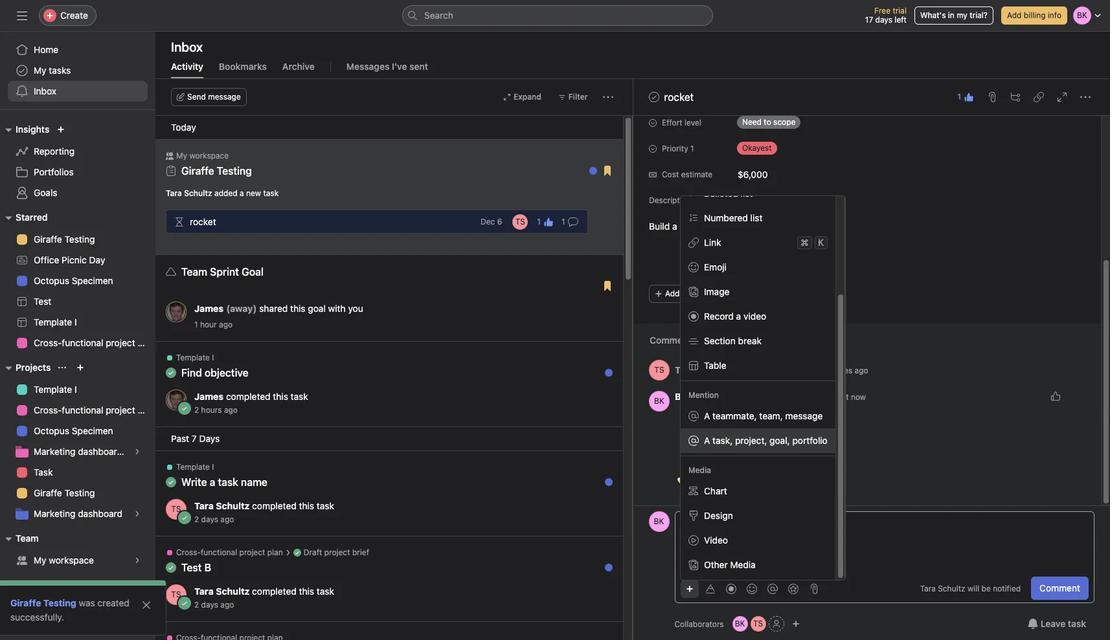 Task type: locate. For each thing, give the bounding box(es) containing it.
1 vertical spatial plan
[[138, 405, 155, 416]]

dec 6
[[481, 217, 502, 227]]

this inside main content
[[768, 364, 783, 375]]

1 vertical spatial bk
[[654, 517, 664, 527]]

tara schultz completed this task 2 days ago for write a task name
[[194, 501, 334, 525]]

team left sprint goal
[[181, 266, 207, 278]]

tara schultz completed this task 2 days ago
[[194, 501, 334, 525], [194, 586, 334, 610]]

days right "17"
[[875, 15, 893, 25]]

0 vertical spatial completed
[[226, 391, 271, 402]]

0 likes. click to like this task image
[[1050, 391, 1060, 402]]

a for a teammate, team, message
[[704, 411, 710, 422]]

2 2 from the top
[[194, 515, 199, 525]]

marketing dashboard link
[[8, 504, 148, 525]]

cross-functional project plan inside 'starred' element
[[34, 337, 155, 348]]

0 vertical spatial days
[[875, 15, 893, 25]]

a task, project, goal, portfolio menu item
[[681, 429, 835, 453]]

bk inside main content
[[654, 396, 664, 406]]

list
[[741, 188, 753, 199], [751, 212, 763, 223]]

completed for test b
[[252, 586, 297, 597]]

team for team
[[16, 533, 39, 544]]

remove from bookmarks image
[[577, 155, 588, 165]]

search button
[[402, 5, 713, 26]]

cross- inside projects element
[[34, 405, 62, 416]]

tara up dependencies icon
[[166, 188, 182, 198]]

1 vertical spatial james link
[[194, 391, 224, 402]]

add left billing
[[1007, 10, 1022, 20]]

0 vertical spatial list
[[741, 188, 753, 199]]

0 vertical spatial team
[[181, 266, 207, 278]]

1 vertical spatial inbox
[[34, 86, 56, 97]]

octopus specimen link up marketing dashboards
[[8, 421, 148, 442]]

cross-functional project plan up dashboards
[[34, 405, 155, 416]]

james (away) shared this goal with you 1 hour ago
[[194, 303, 363, 330]]

Cost estimate text field
[[732, 163, 887, 186]]

cost
[[662, 170, 679, 179]]

0 horizontal spatial media
[[689, 466, 711, 475]]

1 template i link from the top
[[8, 312, 148, 333]]

giraffe testing
[[181, 165, 252, 177], [34, 234, 95, 245], [34, 488, 95, 499], [10, 598, 76, 609]]

my tasks link
[[8, 60, 148, 81]]

testing up office picnic day link
[[64, 234, 95, 245]]

1 vertical spatial days
[[201, 515, 218, 525]]

archive notification image
[[598, 270, 609, 280], [598, 552, 609, 562]]

plan inside 'starred' element
[[138, 337, 155, 348]]

octopus specimen link inside 'starred' element
[[8, 271, 148, 291]]

octopus specimen link down picnic
[[8, 271, 148, 291]]

completed
[[226, 391, 271, 402], [252, 501, 297, 512], [252, 586, 297, 597]]

team inside "dropdown button"
[[16, 533, 39, 544]]

my workspace inside my workspace link
[[34, 555, 94, 566]]

okayest button
[[732, 139, 809, 157]]

bk left design
[[654, 517, 664, 527]]

template i up find objective
[[176, 353, 214, 363]]

0 vertical spatial marketing
[[34, 446, 75, 457]]

james inside james (away) shared this goal with you 1 hour ago
[[194, 303, 224, 314]]

0 vertical spatial ja
[[172, 307, 180, 317]]

days down test b
[[201, 600, 218, 610]]

0 horizontal spatial inbox
[[34, 86, 56, 97]]

james for team
[[194, 303, 224, 314]]

a left 'video'
[[736, 311, 741, 322]]

1 horizontal spatial inbox
[[171, 40, 203, 54]]

1 tara schultz completed this task 2 days ago from the top
[[194, 501, 334, 525]]

i
[[75, 317, 77, 328], [212, 353, 214, 363], [75, 384, 77, 395], [212, 462, 214, 472]]

test link
[[8, 291, 148, 312]]

1 vertical spatial archive notification image
[[598, 552, 609, 562]]

james link up hour
[[194, 303, 224, 314]]

0 vertical spatial specimen
[[72, 275, 113, 286]]

0 vertical spatial octopus specimen link
[[8, 271, 148, 291]]

0 horizontal spatial workspace
[[49, 555, 94, 566]]

team up my workspace link
[[16, 533, 39, 544]]

bk down record a video icon
[[735, 619, 745, 629]]

message
[[208, 92, 241, 102], [785, 411, 823, 422]]

0 vertical spatial template i link
[[8, 312, 148, 333]]

1 vertical spatial team
[[16, 533, 39, 544]]

2 vertical spatial cross-functional project plan
[[176, 548, 283, 558]]

ago inside rocket dialog
[[854, 366, 868, 375]]

0 vertical spatial rocket
[[664, 91, 694, 103]]

my inside global element
[[34, 65, 46, 76]]

1 vertical spatial ja
[[172, 395, 180, 405]]

be
[[982, 584, 991, 594]]

giraffe testing up tara schultz added a new task
[[181, 165, 252, 177]]

1 horizontal spatial rocket
[[664, 91, 694, 103]]

0 vertical spatial bk
[[654, 396, 664, 406]]

what's in my trial? button
[[915, 6, 994, 25]]

specimen inside projects element
[[72, 426, 113, 437]]

bk for the bottom bk button
[[735, 619, 745, 629]]

message down appreciation.
[[785, 411, 823, 422]]

archive notification image for completed this task
[[598, 552, 609, 562]]

1 vertical spatial message
[[785, 411, 823, 422]]

2 vertical spatial 2
[[194, 600, 199, 610]]

1 vertical spatial created
[[98, 598, 129, 609]]

picnic
[[62, 255, 87, 266]]

20
[[811, 366, 821, 375]]

show options, current sort, top image
[[59, 364, 66, 372]]

workspace up was
[[49, 555, 94, 566]]

completed for write a task name
[[252, 501, 297, 512]]

archive notifications image
[[598, 357, 609, 367], [598, 466, 609, 477]]

see details, marketing dashboard image
[[133, 510, 141, 518]]

0 horizontal spatial team
[[16, 533, 39, 544]]

sprint goal
[[210, 266, 264, 278]]

bk button left brad
[[649, 391, 669, 412]]

1 2 from the top
[[194, 405, 199, 415]]

this inside james completed this task 2 hours ago
[[273, 391, 288, 402]]

octopus specimen up marketing dashboards link
[[34, 426, 113, 437]]

template i down show options, current sort, top 'image'
[[34, 384, 77, 395]]

record
[[704, 311, 734, 322]]

0 vertical spatial james link
[[194, 303, 224, 314]]

filter button
[[552, 88, 594, 106]]

estimate
[[681, 170, 712, 179]]

marketing for marketing dashboards
[[34, 446, 75, 457]]

my left "tasks"
[[34, 65, 46, 76]]

3 2 from the top
[[194, 600, 199, 610]]

octopus for cross-
[[34, 426, 69, 437]]

octopus inside projects element
[[34, 426, 69, 437]]

project up the see details, marketing dashboards image on the left bottom of page
[[106, 405, 135, 416]]

a left task,
[[704, 435, 710, 446]]

global element
[[0, 32, 155, 109]]

template i down test
[[34, 317, 77, 328]]

1 button
[[954, 88, 978, 106], [533, 213, 558, 231], [558, 213, 582, 231]]

a inside menu item
[[704, 435, 710, 446]]

template i up write on the left bottom of the page
[[176, 462, 214, 472]]

tara schultz will be notified
[[920, 584, 1021, 594]]

testing up the added
[[217, 165, 252, 177]]

0 vertical spatial workspace
[[189, 151, 229, 161]]

1 vertical spatial template i link
[[8, 380, 148, 400]]

giraffe down task
[[34, 488, 62, 499]]

record a video image
[[726, 584, 736, 594]]

2 octopus from the top
[[34, 426, 69, 437]]

0 vertical spatial james
[[194, 303, 224, 314]]

messages i've sent link
[[346, 61, 428, 78]]

created up their at bottom
[[732, 364, 765, 375]]

1 vertical spatial tara schultz link
[[194, 501, 250, 512]]

giraffe testing link up picnic
[[8, 229, 148, 250]]

giraffe testing down task 'link'
[[34, 488, 95, 499]]

1 vertical spatial archive notifications image
[[598, 466, 609, 477]]

1 archive notifications image from the top
[[598, 357, 609, 367]]

portfolios link
[[8, 162, 148, 183]]

giraffe up office
[[34, 234, 62, 245]]

0 vertical spatial plan
[[138, 337, 155, 348]]

leave
[[1041, 619, 1066, 630]]

add billing info
[[1007, 10, 1062, 20]]

2 octopus specimen from the top
[[34, 426, 113, 437]]

james up hours
[[194, 391, 224, 402]]

add left the subtask
[[665, 289, 679, 299]]

more actions image
[[603, 92, 613, 102]]

create
[[60, 10, 88, 21]]

draft project brief
[[304, 548, 369, 558]]

2 a from the top
[[704, 435, 710, 446]]

functional up test b
[[201, 548, 237, 558]]

marketing dashboards link
[[8, 442, 148, 462]]

workspace down today
[[189, 151, 229, 161]]

tara schultz link up mention
[[675, 364, 730, 375]]

0 vertical spatial tara schultz completed this task 2 days ago
[[194, 501, 334, 525]]

functional inside 'starred' element
[[62, 337, 103, 348]]

octopus specimen inside 'starred' element
[[34, 275, 113, 286]]

media up emoji icon at the right bottom
[[730, 560, 756, 571]]

0 vertical spatial my workspace
[[176, 151, 229, 161]]

project down test link
[[106, 337, 135, 348]]

0 vertical spatial 2
[[194, 405, 199, 415]]

template down test
[[34, 317, 72, 328]]

2 vertical spatial my
[[34, 555, 46, 566]]

1 octopus from the top
[[34, 275, 69, 286]]

leave task button
[[1019, 613, 1095, 636]]

1 vertical spatial cross-functional project plan link
[[8, 400, 155, 421]]

1 button down the remove from bookmarks image
[[558, 213, 582, 231]]

2 archive notifications image from the top
[[598, 466, 609, 477]]

Completed checkbox
[[646, 89, 662, 105]]

task inside button
[[1068, 619, 1086, 630]]

task
[[263, 188, 279, 198], [786, 364, 804, 375], [291, 391, 308, 402], [317, 501, 334, 512], [317, 586, 334, 597], [1068, 619, 1086, 630]]

0 vertical spatial octopus
[[34, 275, 69, 286]]

2 tara schultz completed this task 2 days ago from the top
[[194, 586, 334, 610]]

testing down task 'link'
[[64, 488, 95, 499]]

project inside projects element
[[106, 405, 135, 416]]

task inside main content
[[786, 364, 804, 375]]

days down write a task name
[[201, 515, 218, 525]]

2 left hours
[[194, 405, 199, 415]]

0 vertical spatial cross-functional project plan link
[[8, 333, 155, 354]]

add billing info button
[[1001, 6, 1067, 25]]

bk left brad
[[654, 396, 664, 406]]

functional inside projects element
[[62, 405, 103, 416]]

1 vertical spatial media
[[730, 560, 756, 571]]

okayest
[[742, 143, 772, 153]]

octopus specimen link inside projects element
[[8, 421, 148, 442]]

giraffe testing link up the marketing dashboard
[[8, 483, 148, 504]]

project left draft
[[239, 548, 265, 558]]

1 ja from the top
[[172, 307, 180, 317]]

my for my workspace link
[[34, 555, 46, 566]]

1 vertical spatial completed
[[252, 501, 297, 512]]

cross-functional project plan link up marketing dashboards
[[8, 400, 155, 421]]

project left brief
[[324, 548, 350, 558]]

bk button down record a video icon
[[732, 617, 748, 632]]

completed image
[[646, 89, 662, 105]]

functional
[[62, 337, 103, 348], [62, 405, 103, 416], [201, 548, 237, 558]]

insert an object image
[[686, 585, 693, 593]]

1 horizontal spatial team
[[181, 266, 207, 278]]

schultz
[[184, 188, 212, 198], [696, 364, 730, 375], [216, 501, 250, 512], [938, 584, 965, 594], [216, 586, 250, 597]]

past
[[171, 433, 189, 444]]

0 horizontal spatial add
[[665, 289, 679, 299]]

giraffe testing up successfully.
[[10, 598, 76, 609]]

expand
[[514, 92, 541, 102]]

cross- up projects
[[34, 337, 62, 348]]

giraffe testing inside 'starred' element
[[34, 234, 95, 245]]

0 horizontal spatial created
[[98, 598, 129, 609]]

0 vertical spatial a
[[704, 411, 710, 422]]

main content
[[633, 0, 1101, 506]]

attachments: add a file to this task, rocket image
[[987, 92, 998, 102]]

2 archive notification image from the top
[[598, 552, 609, 562]]

octopus specimen for picnic
[[34, 275, 113, 286]]

2 vertical spatial bk button
[[732, 617, 748, 632]]

projects button
[[0, 360, 51, 376]]

2 vertical spatial plan
[[267, 548, 283, 558]]

functional up marketing dashboards
[[62, 405, 103, 416]]

0 horizontal spatial rocket
[[190, 216, 216, 227]]

added
[[214, 188, 237, 198]]

james completed this task 2 hours ago
[[194, 391, 308, 415]]

octopus specimen down picnic
[[34, 275, 113, 286]]

1 vertical spatial ja button
[[166, 390, 187, 411]]

my workspace link
[[8, 551, 148, 571]]

toolbar inside rocket dialog
[[680, 579, 823, 598]]

1 vertical spatial tara schultz completed this task 2 days ago
[[194, 586, 334, 610]]

2 vertical spatial functional
[[201, 548, 237, 558]]

1 horizontal spatial media
[[730, 560, 756, 571]]

giraffe testing inside projects element
[[34, 488, 95, 499]]

need
[[742, 117, 761, 127]]

portfolio
[[792, 435, 828, 446]]

sent
[[410, 61, 428, 72]]

a right write on the left bottom of the page
[[210, 477, 215, 488]]

archive notification image for shared this goal with you
[[598, 270, 609, 280]]

message right send at the top
[[208, 92, 241, 102]]

specimen for functional
[[72, 426, 113, 437]]

0 horizontal spatial message
[[208, 92, 241, 102]]

2 template i link from the top
[[8, 380, 148, 400]]

1 inside james (away) shared this goal with you 1 hour ago
[[194, 320, 198, 330]]

bookmarks
[[219, 61, 267, 72]]

add for add subtask
[[665, 289, 679, 299]]

1 vertical spatial cross-functional project plan
[[34, 405, 155, 416]]

james inside james completed this task 2 hours ago
[[194, 391, 224, 402]]

tara schultz link down write a task name
[[194, 501, 250, 512]]

template down show options, current sort, top 'image'
[[34, 384, 72, 395]]

past 7 days
[[171, 433, 220, 444]]

0 vertical spatial octopus specimen
[[34, 275, 113, 286]]

add subtask
[[665, 289, 710, 299]]

cross-functional project plan
[[34, 337, 155, 348], [34, 405, 155, 416], [176, 548, 283, 558]]

what's
[[920, 10, 946, 20]]

0 vertical spatial inbox
[[171, 40, 203, 54]]

1 octopus specimen from the top
[[34, 275, 113, 286]]

1 vertical spatial add
[[665, 289, 679, 299]]

0 vertical spatial tara schultz link
[[675, 364, 730, 375]]

rocket
[[664, 91, 694, 103], [190, 216, 216, 227]]

0 vertical spatial archive notification image
[[598, 270, 609, 280]]

0 vertical spatial cross-
[[34, 337, 62, 348]]

template i link down test
[[8, 312, 148, 333]]

0 vertical spatial archive notifications image
[[598, 357, 609, 367]]

0 vertical spatial functional
[[62, 337, 103, 348]]

klo
[[698, 391, 712, 402]]

a inside rocket dialog
[[672, 221, 677, 232]]

octopus for office
[[34, 275, 69, 286]]

plan
[[138, 337, 155, 348], [138, 405, 155, 416], [267, 548, 283, 558]]

other media
[[704, 560, 756, 571]]

task inside james completed this task 2 hours ago
[[291, 391, 308, 402]]

1 horizontal spatial created
[[732, 364, 765, 375]]

trial
[[893, 6, 907, 16]]

2 marketing from the top
[[34, 508, 75, 519]]

project inside 'starred' element
[[106, 337, 135, 348]]

test
[[34, 296, 51, 307]]

more actions for this task image
[[1080, 92, 1091, 102]]

my inside teams element
[[34, 555, 46, 566]]

ja button left hour
[[166, 302, 187, 323]]

tasks
[[49, 65, 71, 76]]

cross-functional project plan inside projects element
[[34, 405, 155, 416]]

section break
[[704, 336, 762, 347]]

1 vertical spatial functional
[[62, 405, 103, 416]]

0 vertical spatial created
[[732, 364, 765, 375]]

functional up "new project or portfolio" image
[[62, 337, 103, 348]]

tara left will
[[920, 584, 936, 594]]

main content containing build a rocket🚀
[[633, 0, 1101, 506]]

1 james from the top
[[194, 303, 224, 314]]

0 horizontal spatial my workspace
[[34, 555, 94, 566]]

teams element
[[0, 527, 155, 574]]

created inside main content
[[732, 364, 765, 375]]

1 marketing from the top
[[34, 446, 75, 457]]

1 octopus specimen link from the top
[[8, 271, 148, 291]]

design
[[704, 510, 733, 521]]

starred element
[[0, 206, 155, 356]]

giraffe testing up the office picnic day
[[34, 234, 95, 245]]

add inside rocket dialog
[[665, 289, 679, 299]]

ts button
[[513, 214, 528, 230], [649, 360, 669, 381], [166, 499, 187, 520], [166, 585, 187, 606], [750, 617, 766, 632]]

specimen inside 'starred' element
[[72, 275, 113, 286]]

cross-functional project plan up "new project or portfolio" image
[[34, 337, 155, 348]]

1 horizontal spatial workspace
[[189, 151, 229, 161]]

i down test link
[[75, 317, 77, 328]]

giraffe up successfully.
[[10, 598, 41, 609]]

tara schultz link down test b
[[194, 586, 250, 597]]

video
[[744, 311, 766, 322]]

1 vertical spatial specimen
[[72, 426, 113, 437]]

party horn blowing confetti image
[[675, 410, 752, 488]]

cross- down show options, current sort, top 'image'
[[34, 405, 62, 416]]

octopus specimen inside projects element
[[34, 426, 113, 437]]

1 vertical spatial marketing
[[34, 508, 75, 519]]

brad
[[675, 391, 696, 402]]

0 vertical spatial add
[[1007, 10, 1022, 20]]

rocket right completed image
[[664, 91, 694, 103]]

office picnic day
[[34, 255, 105, 266]]

2 james from the top
[[194, 391, 224, 402]]

1 vertical spatial workspace
[[49, 555, 94, 566]]

1 james link from the top
[[194, 303, 224, 314]]

james up hour
[[194, 303, 224, 314]]

scope
[[773, 117, 795, 127]]

1 vertical spatial a
[[704, 435, 710, 446]]

james for template
[[194, 391, 224, 402]]

rocket right dependencies icon
[[190, 216, 216, 227]]

projects element
[[0, 356, 155, 527]]

a down klo
[[704, 411, 710, 422]]

giraffe inside projects element
[[34, 488, 62, 499]]

octopus down office
[[34, 275, 69, 286]]

bk button left design
[[649, 512, 669, 532]]

toolbar
[[680, 579, 823, 598]]

0 vertical spatial cross-functional project plan
[[34, 337, 155, 348]]

specimen down "day"
[[72, 275, 113, 286]]

0 vertical spatial ja button
[[166, 302, 187, 323]]

inbox up "activity"
[[171, 40, 203, 54]]

task link
[[8, 462, 148, 483]]

james link up hours
[[194, 391, 224, 402]]

0 vertical spatial my
[[34, 65, 46, 76]]

media
[[689, 466, 711, 475], [730, 560, 756, 571]]

2 vertical spatial bk
[[735, 619, 745, 629]]

tara schultz
[[675, 364, 730, 375]]

my workspace down marketing dashboard link
[[34, 555, 94, 566]]

2 specimen from the top
[[72, 426, 113, 437]]

1 vertical spatial my
[[176, 151, 187, 161]]

1 vertical spatial list
[[751, 212, 763, 223]]

team button
[[0, 531, 39, 547]]

1 vertical spatial my workspace
[[34, 555, 94, 566]]

1 specimen from the top
[[72, 275, 113, 286]]

team sprint goal
[[181, 266, 264, 278]]

octopus specimen link for functional
[[8, 421, 148, 442]]

1 vertical spatial 2
[[194, 515, 199, 525]]

messages
[[346, 61, 390, 72]]

1 horizontal spatial add
[[1007, 10, 1022, 20]]

1 vertical spatial octopus specimen link
[[8, 421, 148, 442]]

media up chart at the bottom
[[689, 466, 711, 475]]

created inside was created successfully.
[[98, 598, 129, 609]]

list for bulleted list
[[741, 188, 753, 199]]

1 archive notification image from the top
[[598, 270, 609, 280]]

insights
[[16, 124, 49, 135]]

find objective
[[181, 367, 249, 379]]

1 vertical spatial octopus
[[34, 426, 69, 437]]

1 vertical spatial james
[[194, 391, 224, 402]]

workspace inside teams element
[[49, 555, 94, 566]]

cross-functional project plan up test b
[[176, 548, 283, 558]]

(away)
[[226, 303, 257, 314]]

formatting image
[[705, 584, 715, 594]]

hour
[[200, 320, 217, 330]]

invite button
[[12, 612, 68, 635]]

appreciations image
[[788, 584, 798, 594]]

2 vertical spatial days
[[201, 600, 218, 610]]

at mention image
[[767, 584, 778, 594]]

goal
[[308, 303, 326, 314]]

this inside james (away) shared this goal with you 1 hour ago
[[290, 303, 305, 314]]

ts button down comments
[[649, 360, 669, 381]]

inbox down my tasks
[[34, 86, 56, 97]]

octopus inside 'starred' element
[[34, 275, 69, 286]]

my workspace down today
[[176, 151, 229, 161]]

tara schultz link
[[675, 364, 730, 375], [194, 501, 250, 512], [194, 586, 250, 597]]

messages i've sent
[[346, 61, 428, 72]]

1 vertical spatial octopus specimen
[[34, 426, 113, 437]]

cross- up test b
[[176, 548, 201, 558]]

bk for top bk button
[[654, 396, 664, 406]]

testing inside projects element
[[64, 488, 95, 499]]

1 a from the top
[[704, 411, 710, 422]]

you
[[348, 303, 363, 314]]

2 for write a task name
[[194, 515, 199, 525]]

my for my tasks link
[[34, 65, 46, 76]]

marketing up task
[[34, 446, 75, 457]]

draft
[[304, 548, 322, 558]]

2 vertical spatial tara schultz link
[[194, 586, 250, 597]]

2 octopus specimen link from the top
[[8, 421, 148, 442]]

1 vertical spatial cross-
[[34, 405, 62, 416]]

0 vertical spatial message
[[208, 92, 241, 102]]

2 ja from the top
[[172, 395, 180, 405]]

testing
[[217, 165, 252, 177], [64, 234, 95, 245], [64, 488, 95, 499], [43, 598, 76, 609]]



Task type: describe. For each thing, give the bounding box(es) containing it.
projects
[[16, 362, 51, 373]]

subtask
[[682, 289, 710, 299]]

inbox link
[[8, 81, 148, 102]]

starred button
[[0, 210, 48, 225]]

see details, my workspace image
[[133, 557, 141, 565]]

rocket dialog
[[633, 0, 1110, 641]]

days for test b
[[201, 600, 218, 610]]

message inside send message button
[[208, 92, 241, 102]]

section
[[704, 336, 736, 347]]

archive
[[282, 61, 315, 72]]

priority
[[662, 144, 688, 154]]

appreciation.
[[771, 391, 825, 402]]

tara up brad
[[675, 364, 694, 375]]

free
[[874, 6, 891, 16]]

add for add billing info
[[1007, 10, 1022, 20]]

new image
[[57, 126, 65, 133]]

marketing dashboards
[[34, 446, 127, 457]]

plan inside projects element
[[138, 405, 155, 416]]

1 cross-functional project plan link from the top
[[8, 333, 155, 354]]

to
[[764, 117, 771, 127]]

i've
[[392, 61, 407, 72]]

testing inside 'starred' element
[[64, 234, 95, 245]]

home
[[34, 44, 58, 55]]

mention
[[689, 391, 719, 400]]

add or remove collaborators image
[[792, 621, 800, 628]]

comments button
[[641, 329, 715, 352]]

tara schultz link for write a task name
[[194, 501, 250, 512]]

hide sidebar image
[[17, 10, 27, 21]]

write a task name
[[181, 477, 268, 488]]

1 vertical spatial rocket
[[190, 216, 216, 227]]

minutes
[[823, 366, 852, 375]]

insights button
[[0, 122, 49, 137]]

marketing for marketing dashboard
[[34, 508, 75, 519]]

giraffe testing link up successfully.
[[10, 598, 76, 609]]

bulleted
[[704, 188, 738, 199]]

2 for test b
[[194, 600, 199, 610]]

left
[[895, 15, 907, 25]]

hours
[[201, 405, 222, 415]]

free trial 17 days left
[[865, 6, 907, 25]]

expand button
[[497, 88, 547, 106]]

days for write a task name
[[201, 515, 218, 525]]

archive link
[[282, 61, 315, 78]]

1 button right 6
[[533, 213, 558, 231]]

emoji
[[704, 262, 727, 273]]

days inside free trial 17 days left
[[875, 15, 893, 25]]

7 days
[[192, 433, 220, 444]]

archive all image
[[598, 155, 609, 165]]

trial?
[[970, 10, 988, 20]]

0 vertical spatial media
[[689, 466, 711, 475]]

ago inside james (away) shared this goal with you 1 hour ago
[[219, 320, 233, 330]]

search list box
[[402, 5, 713, 26]]

bk for the middle bk button
[[654, 517, 664, 527]]

inbox inside global element
[[34, 86, 56, 97]]

successfully.
[[10, 612, 64, 623]]

task
[[34, 467, 53, 478]]

my tasks
[[34, 65, 71, 76]]

6
[[497, 217, 502, 227]]

template i inside projects element
[[34, 384, 77, 395]]

octopus specimen for functional
[[34, 426, 113, 437]]

2 james link from the top
[[194, 391, 224, 402]]

new project or portfolio image
[[77, 364, 84, 372]]

ts button down emoji icon at the right bottom
[[750, 617, 766, 632]]

specimen for picnic
[[72, 275, 113, 286]]

20 minutes ago
[[811, 366, 868, 375]]

send message
[[187, 92, 241, 102]]

template inside projects element
[[34, 384, 72, 395]]

1 inside main content
[[690, 144, 694, 154]]

octopus specimen link for picnic
[[8, 271, 148, 291]]

see details, marketing dashboards image
[[133, 448, 141, 456]]

home link
[[8, 40, 148, 60]]

team for team sprint goal
[[181, 266, 207, 278]]

collaborators
[[675, 620, 724, 629]]

emoji image
[[747, 584, 757, 594]]

tara schultz link for test b
[[194, 586, 250, 597]]

showed
[[715, 391, 747, 402]]

archive notifications image for write a task name
[[598, 466, 609, 477]]

testing up invite
[[43, 598, 76, 609]]

archive notifications image for find objective
[[598, 357, 609, 367]]

tara schultz added a new task
[[166, 188, 279, 198]]

notified
[[993, 584, 1021, 594]]

send
[[187, 92, 206, 102]]

full screen image
[[1057, 92, 1067, 102]]

info
[[1048, 10, 1062, 20]]

other
[[704, 560, 728, 571]]

k
[[818, 238, 824, 248]]

template i inside 'starred' element
[[34, 317, 77, 328]]

reporting
[[34, 146, 75, 157]]

1 horizontal spatial message
[[785, 411, 823, 422]]

1 ja button from the top
[[166, 302, 187, 323]]

will
[[968, 584, 980, 594]]

a task, project, goal, portfolio
[[704, 435, 828, 446]]

tara down write on the left bottom of the page
[[194, 501, 214, 512]]

ts button right close icon
[[166, 585, 187, 606]]

rocket🚀
[[679, 221, 717, 232]]

template i link inside projects element
[[8, 380, 148, 400]]

need to scope button
[[732, 113, 819, 131]]

giraffe testing link up tara schultz added a new task
[[181, 165, 252, 177]]

2 vertical spatial cross-
[[176, 548, 201, 558]]

a left new
[[240, 188, 244, 198]]

level
[[684, 118, 701, 128]]

team,
[[759, 411, 783, 422]]

link
[[704, 237, 721, 248]]

rocket inside dialog
[[664, 91, 694, 103]]

a for record a video
[[736, 311, 741, 322]]

1 horizontal spatial my workspace
[[176, 151, 229, 161]]

copy task link image
[[1034, 92, 1044, 102]]

build a rocket🚀
[[649, 221, 717, 232]]

table
[[704, 360, 726, 371]]

template up find objective
[[176, 353, 210, 363]]

teammate,
[[713, 411, 757, 422]]

template up write on the left bottom of the page
[[176, 462, 210, 472]]

giraffe inside 'starred' element
[[34, 234, 62, 245]]

cross- inside 'starred' element
[[34, 337, 62, 348]]

video
[[704, 535, 728, 546]]

main content inside rocket dialog
[[633, 0, 1101, 506]]

add subtask image
[[1010, 92, 1021, 102]]

portfolios
[[34, 166, 74, 177]]

close image
[[141, 600, 152, 611]]

2 ja button from the top
[[166, 390, 187, 411]]

showed their appreciation.
[[715, 391, 825, 402]]

record a video
[[704, 311, 766, 322]]

tara down test b
[[194, 586, 214, 597]]

i inside 'starred' element
[[75, 317, 77, 328]]

attach a file or paste an image image
[[809, 584, 819, 594]]

completed inside james completed this task 2 hours ago
[[226, 391, 271, 402]]

dashboards
[[78, 446, 127, 457]]

2 inside james completed this task 2 hours ago
[[194, 405, 199, 415]]

search
[[424, 10, 453, 21]]

template inside 'starred' element
[[34, 317, 72, 328]]

i up write a task name
[[212, 462, 214, 472]]

numbered list
[[704, 212, 763, 223]]

break
[[738, 336, 762, 347]]

brief
[[352, 548, 369, 558]]

numbered
[[704, 212, 748, 223]]

i up find objective
[[212, 353, 214, 363]]

a for write a task name
[[210, 477, 215, 488]]

marketing dashboard
[[34, 508, 122, 519]]

goals
[[34, 187, 57, 198]]

ago inside james completed this task 2 hours ago
[[224, 405, 238, 415]]

a for a task, project, goal, portfolio
[[704, 435, 710, 446]]

2 cross-functional project plan link from the top
[[8, 400, 155, 421]]

ts button right 6
[[513, 214, 528, 230]]

1 vertical spatial bk button
[[649, 512, 669, 532]]

dec
[[481, 217, 495, 227]]

effort level
[[662, 118, 701, 128]]

comment
[[1040, 583, 1080, 594]]

dependencies image
[[174, 217, 185, 227]]

ts button down write on the left bottom of the page
[[166, 499, 187, 520]]

need to scope
[[742, 117, 795, 127]]

comments
[[649, 335, 696, 346]]

starred
[[16, 212, 48, 223]]

created this task
[[732, 364, 804, 375]]

cost estimate
[[662, 170, 712, 179]]

0 vertical spatial bk button
[[649, 391, 669, 412]]

list for numbered list
[[751, 212, 763, 223]]

insights element
[[0, 118, 155, 206]]

description
[[649, 196, 691, 205]]

template i link inside 'starred' element
[[8, 312, 148, 333]]

giraffe up tara schultz added a new task
[[181, 165, 214, 177]]

was
[[79, 598, 95, 609]]

tara schultz completed this task 2 days ago for test b
[[194, 586, 334, 610]]

1 button left attachments: add a file to this task, rocket icon
[[954, 88, 978, 106]]

ts button inside main content
[[649, 360, 669, 381]]

i inside projects element
[[75, 384, 77, 395]]

day
[[89, 255, 105, 266]]

leave task
[[1041, 619, 1086, 630]]

a for build a rocket🚀
[[672, 221, 677, 232]]



Task type: vqa. For each thing, say whether or not it's contained in the screenshot.
the "Effort"
yes



